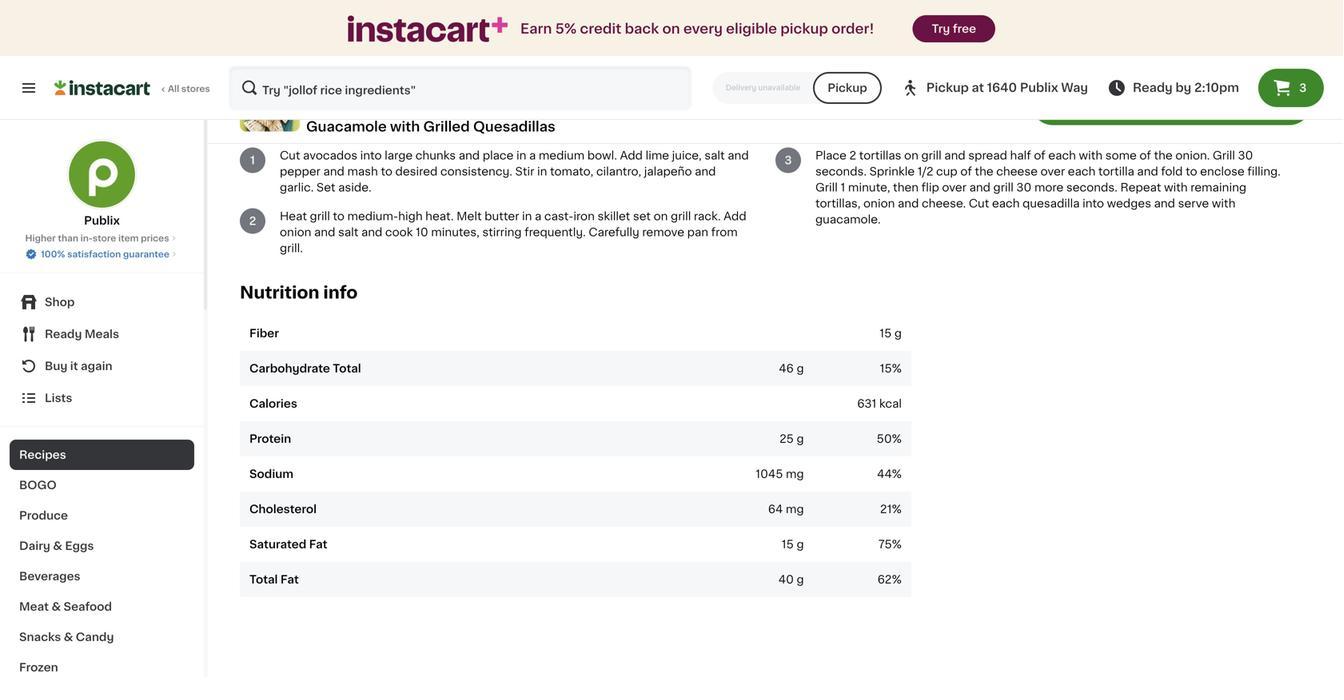 Task type: describe. For each thing, give the bounding box(es) containing it.
guacamole.
[[816, 214, 881, 225]]

cups)
[[495, 33, 527, 44]]

1 for 1
[[250, 155, 255, 166]]

cut avocados into large chunks and place in a medium bowl. add lime juice, salt and pepper and mash to desired consistency. stir in tomato, cilantro, jalapeño and garlic. set aside.
[[280, 150, 749, 193]]

lists
[[45, 393, 72, 404]]

free
[[953, 23, 977, 34]]

calories
[[250, 399, 297, 410]]

75
[[879, 539, 892, 551]]

medium-
[[348, 211, 398, 222]]

sprinkle
[[870, 166, 915, 177]]

15 for fiber
[[880, 328, 892, 339]]

g for 15 %
[[797, 363, 804, 375]]

produce link
[[10, 501, 194, 531]]

quesadilla
[[1023, 198, 1080, 209]]

grill up 1/2
[[922, 150, 942, 161]]

15 %
[[880, 363, 902, 375]]

0 vertical spatial in
[[517, 150, 527, 161]]

& for snacks
[[64, 632, 73, 643]]

1/2
[[918, 166, 934, 177]]

all stores link
[[54, 66, 211, 110]]

place
[[816, 150, 847, 161]]

25
[[780, 434, 794, 445]]

frozen
[[19, 662, 58, 674]]

remaining
[[1191, 182, 1247, 193]]

1 vertical spatial grill
[[816, 182, 838, 193]]

order!
[[832, 22, 875, 36]]

again
[[81, 361, 113, 372]]

place
[[483, 150, 514, 161]]

instructions
[[240, 104, 348, 121]]

item
[[118, 234, 139, 243]]

12
[[272, 33, 284, 44]]

publix inside popup button
[[1021, 82, 1059, 94]]

1 vertical spatial total
[[250, 575, 278, 586]]

stores
[[182, 84, 210, 93]]

every
[[684, 22, 723, 36]]

heat grill to medium-high heat. melt butter in a cast-iron skillet set on grill rack. add onion and salt and cook 10 minutes, stirring frequently. carefully remove pan from grill.
[[280, 211, 747, 254]]

beverages
[[19, 571, 80, 582]]

recipes
[[19, 450, 66, 461]]

and down set
[[314, 227, 336, 238]]

2 vertical spatial each
[[993, 198, 1020, 209]]

46
[[779, 363, 794, 375]]

minute,
[[849, 182, 891, 193]]

g up 15 %
[[895, 328, 902, 339]]

2 horizontal spatial of
[[1140, 150, 1152, 161]]

0 horizontal spatial 3
[[785, 155, 792, 166]]

grated
[[441, 33, 478, 44]]

62
[[878, 575, 892, 586]]

frequently.
[[525, 227, 586, 238]]

add inside cut avocados into large chunks and place in a medium bowl. add lime juice, salt and pepper and mash to desired consistency. stir in tomato, cilantro, jalapeño and garlic. set aside.
[[620, 150, 643, 161]]

cast-
[[545, 211, 574, 222]]

info
[[324, 284, 358, 301]]

and down repeat
[[1155, 198, 1176, 209]]

snacks & candy
[[19, 632, 114, 643]]

total fat
[[250, 575, 299, 586]]

g for 50 %
[[797, 434, 804, 445]]

nutrition
[[240, 284, 320, 301]]

lime
[[646, 150, 670, 161]]

candy
[[76, 632, 114, 643]]

0 vertical spatial on
[[663, 22, 681, 36]]

remove
[[643, 227, 685, 238]]

sweet
[[279, 1, 313, 12]]

fat for total fat
[[281, 575, 299, 586]]

with left "grilled"
[[390, 120, 420, 134]]

2:10pm
[[1195, 82, 1240, 94]]

set
[[317, 182, 336, 193]]

40 g
[[779, 575, 804, 586]]

0 horizontal spatial the
[[975, 166, 994, 177]]

pepper
[[280, 166, 321, 177]]

instacart logo image
[[54, 78, 150, 98]]

cut inside cut avocados into large chunks and place in a medium bowl. add lime juice, salt and pepper and mash to desired consistency. stir in tomato, cilantro, jalapeño and garlic. set aside.
[[280, 150, 300, 161]]

tortillas inside place 2 tortillas on grill and spread half of each with some of the onion. grill 30 seconds. sprinkle 1/2 cup of the cheese over each tortilla and fold to enclose filling. grill 1 minute, then flip over and grill 30 more seconds. repeat with remaining tortillas, onion and cheese. cut each quesadilla into wedges and serve with guacamole.
[[860, 150, 902, 161]]

0 vertical spatial each
[[1049, 150, 1077, 161]]

all
[[168, 84, 179, 93]]

higher
[[25, 234, 56, 243]]

% for 50
[[892, 434, 902, 445]]

mg for 1045 mg
[[786, 469, 804, 480]]

to inside place 2 tortillas on grill and spread half of each with some of the onion. grill 30 seconds. sprinkle 1/2 cup of the cheese over each tortilla and fold to enclose filling. grill 1 minute, then flip over and grill 30 more seconds. repeat with remaining tortillas, onion and cheese. cut each quesadilla into wedges and serve with guacamole.
[[1186, 166, 1198, 177]]

ready by 2:10pm link
[[1108, 78, 1240, 98]]

skillet
[[598, 211, 631, 222]]

flip
[[922, 182, 940, 193]]

0 horizontal spatial publix
[[84, 215, 120, 226]]

grill up pan
[[671, 211, 691, 222]]

50
[[877, 434, 892, 445]]

6
[[272, 17, 279, 28]]

carbohydrate
[[250, 363, 330, 375]]

and down avocados
[[324, 166, 345, 177]]

lists link
[[10, 382, 194, 414]]

15 g for fiber
[[880, 328, 902, 339]]

then
[[894, 182, 919, 193]]

50 %
[[877, 434, 902, 445]]

dairy & eggs link
[[10, 531, 194, 562]]

with up tortilla on the top of page
[[1080, 150, 1103, 161]]

stirring
[[483, 227, 522, 238]]

with down fold
[[1165, 182, 1189, 193]]

% for 21
[[892, 504, 902, 515]]

at
[[972, 82, 985, 94]]

way
[[1062, 82, 1089, 94]]

produce
[[19, 510, 68, 522]]

& for meat
[[52, 602, 61, 613]]

in inside heat grill to medium-high heat. melt butter in a cast-iron skillet set on grill rack. add onion and salt and cook 10 minutes, stirring frequently. carefully remove pan from grill.
[[522, 211, 532, 222]]

to inside cut avocados into large chunks and place in a medium bowl. add lime juice, salt and pepper and mash to desired consistency. stir in tomato, cilantro, jalapeño and garlic. set aside.
[[381, 166, 393, 177]]

desired
[[396, 166, 438, 177]]

salt inside heat grill to medium-high heat. melt butter in a cast-iron skillet set on grill rack. add onion and salt and cook 10 minutes, stirring frequently. carefully remove pan from grill.
[[338, 227, 359, 238]]

publix link
[[67, 139, 137, 229]]

1 inside place 2 tortillas on grill and spread half of each with some of the onion. grill 30 seconds. sprinkle 1/2 cup of the cheese over each tortilla and fold to enclose filling. grill 1 minute, then flip over and grill 30 more seconds. repeat with remaining tortillas, onion and cheese. cut each quesadilla into wedges and serve with guacamole.
[[841, 182, 846, 193]]

fold
[[1162, 166, 1184, 177]]

large inside 1 sweet onion, thinly sliced 6 large tortillas (wraps) 12 ounces manchego cheese, grated (3 cups)
[[282, 17, 310, 28]]

eligible
[[726, 22, 778, 36]]

tortillas,
[[816, 198, 861, 209]]

satisfaction
[[67, 250, 121, 259]]

mg for 64 mg
[[786, 504, 804, 515]]

avocados
[[303, 150, 358, 161]]

1 horizontal spatial seconds.
[[1067, 182, 1118, 193]]

sodium
[[250, 469, 294, 480]]

2 inside place 2 tortillas on grill and spread half of each with some of the onion. grill 30 seconds. sprinkle 1/2 cup of the cheese over each tortilla and fold to enclose filling. grill 1 minute, then flip over and grill 30 more seconds. repeat with remaining tortillas, onion and cheese. cut each quesadilla into wedges and serve with guacamole.
[[850, 150, 857, 161]]

enclose
[[1201, 166, 1245, 177]]

higher than in-store item prices link
[[25, 232, 179, 245]]

0 horizontal spatial of
[[961, 166, 973, 177]]

0 horizontal spatial 2
[[249, 215, 256, 227]]

0 vertical spatial the
[[1155, 150, 1173, 161]]

21 %
[[881, 504, 902, 515]]

tortilla
[[1099, 166, 1135, 177]]

credit
[[580, 22, 622, 36]]

grill right heat
[[310, 211, 330, 222]]

3 button
[[1259, 69, 1325, 107]]

and down juice,
[[695, 166, 716, 177]]

service type group
[[713, 72, 882, 104]]

bogo
[[19, 480, 57, 491]]

grilled
[[424, 120, 470, 134]]

onion,
[[316, 1, 351, 12]]

1 vertical spatial in
[[538, 166, 547, 177]]



Task type: locate. For each thing, give the bounding box(es) containing it.
& right meat at bottom left
[[52, 602, 61, 613]]

0 vertical spatial a
[[530, 150, 536, 161]]

0 horizontal spatial cut
[[280, 150, 300, 161]]

all stores
[[168, 84, 210, 93]]

1 mg from the top
[[786, 469, 804, 480]]

631
[[858, 399, 877, 410]]

ready meals
[[45, 329, 119, 340]]

1 vertical spatial &
[[52, 602, 61, 613]]

tomato,
[[550, 166, 594, 177]]

g right 40
[[797, 575, 804, 586]]

1 vertical spatial 3
[[785, 155, 792, 166]]

64 mg
[[769, 504, 804, 515]]

and up repeat
[[1138, 166, 1159, 177]]

in up stir
[[517, 150, 527, 161]]

mg
[[786, 469, 804, 480], [786, 504, 804, 515]]

it
[[70, 361, 78, 372]]

0 vertical spatial onion
[[864, 198, 895, 209]]

g right 25
[[797, 434, 804, 445]]

1 horizontal spatial the
[[1155, 150, 1173, 161]]

6 % from the top
[[892, 575, 902, 586]]

0 horizontal spatial over
[[943, 182, 967, 193]]

add inside button
[[1083, 97, 1112, 110]]

1 horizontal spatial of
[[1035, 150, 1046, 161]]

on
[[663, 22, 681, 36], [905, 150, 919, 161], [654, 211, 668, 222]]

cut inside place 2 tortillas on grill and spread half of each with some of the onion. grill 30 seconds. sprinkle 1/2 cup of the cheese over each tortilla and fold to enclose filling. grill 1 minute, then flip over and grill 30 more seconds. repeat with remaining tortillas, onion and cheese. cut each quesadilla into wedges and serve with guacamole.
[[969, 198, 990, 209]]

of right some
[[1140, 150, 1152, 161]]

15 g up 15 %
[[880, 328, 902, 339]]

% up 21 %
[[892, 469, 902, 480]]

add left 9
[[1083, 97, 1112, 110]]

% for 62
[[892, 575, 902, 586]]

% for 44
[[892, 469, 902, 480]]

on inside heat grill to medium-high heat. melt butter in a cast-iron skillet set on grill rack. add onion and salt and cook 10 minutes, stirring frequently. carefully remove pan from grill.
[[654, 211, 668, 222]]

guacamole with grilled quesadillas
[[306, 120, 556, 134]]

0 horizontal spatial onion
[[280, 227, 312, 238]]

publix left way
[[1021, 82, 1059, 94]]

total right carbohydrate
[[333, 363, 361, 375]]

large down the sweet
[[282, 17, 310, 28]]

nutrition info
[[240, 284, 358, 301]]

the down the spread
[[975, 166, 994, 177]]

1 vertical spatial the
[[975, 166, 994, 177]]

15 g for saturated fat
[[782, 539, 804, 551]]

0 vertical spatial 15 g
[[880, 328, 902, 339]]

fat down "saturated fat"
[[281, 575, 299, 586]]

and right juice,
[[728, 150, 749, 161]]

in
[[517, 150, 527, 161], [538, 166, 547, 177], [522, 211, 532, 222]]

0 horizontal spatial 15 g
[[782, 539, 804, 551]]

% down 75 %
[[892, 575, 902, 586]]

0 vertical spatial 30
[[1239, 150, 1254, 161]]

pickup inside button
[[828, 82, 868, 94]]

15 up kcal
[[880, 363, 892, 375]]

seconds. down tortilla on the top of page
[[1067, 182, 1118, 193]]

2 mg from the top
[[786, 504, 804, 515]]

on inside place 2 tortillas on grill and spread half of each with some of the onion. grill 30 seconds. sprinkle 1/2 cup of the cheese over each tortilla and fold to enclose filling. grill 1 minute, then flip over and grill 30 more seconds. repeat with remaining tortillas, onion and cheese. cut each quesadilla into wedges and serve with guacamole.
[[905, 150, 919, 161]]

1 vertical spatial ready
[[45, 329, 82, 340]]

2 horizontal spatial add
[[1083, 97, 1112, 110]]

3 inside 3 button
[[1300, 82, 1307, 94]]

and down medium-
[[362, 227, 383, 238]]

large up desired
[[385, 150, 413, 161]]

2 vertical spatial 15
[[782, 539, 794, 551]]

fat right saturated
[[309, 539, 328, 551]]

thinly
[[354, 1, 385, 12]]

0 vertical spatial 3
[[1300, 82, 1307, 94]]

1 vertical spatial 15 g
[[782, 539, 804, 551]]

mg right 64
[[786, 504, 804, 515]]

44
[[878, 469, 892, 480]]

pickup inside popup button
[[927, 82, 969, 94]]

cheese.
[[922, 198, 967, 209]]

into up mash on the left
[[361, 150, 382, 161]]

each up more
[[1049, 150, 1077, 161]]

% up 75 %
[[892, 504, 902, 515]]

into inside cut avocados into large chunks and place in a medium bowl. add lime juice, salt and pepper and mash to desired consistency. stir in tomato, cilantro, jalapeño and garlic. set aside.
[[361, 150, 382, 161]]

pickup button
[[814, 72, 882, 104]]

a inside cut avocados into large chunks and place in a medium bowl. add lime juice, salt and pepper and mash to desired consistency. stir in tomato, cilantro, jalapeño and garlic. set aside.
[[530, 150, 536, 161]]

2 % from the top
[[892, 434, 902, 445]]

0 vertical spatial total
[[333, 363, 361, 375]]

1 horizontal spatial over
[[1041, 166, 1066, 177]]

and up consistency.
[[459, 150, 480, 161]]

grill up enclose
[[1214, 150, 1236, 161]]

earn
[[521, 22, 552, 36]]

1 horizontal spatial large
[[385, 150, 413, 161]]

ingredients
[[1128, 97, 1210, 110]]

1 horizontal spatial ready
[[1134, 82, 1173, 94]]

1640
[[988, 82, 1018, 94]]

over up more
[[1041, 166, 1066, 177]]

1 horizontal spatial fat
[[309, 539, 328, 551]]

tortillas
[[313, 17, 355, 28], [860, 150, 902, 161]]

a left cast-
[[535, 211, 542, 222]]

1 horizontal spatial into
[[1083, 198, 1105, 209]]

in right butter
[[522, 211, 532, 222]]

1 horizontal spatial 2
[[850, 150, 857, 161]]

mash
[[348, 166, 378, 177]]

1 vertical spatial a
[[535, 211, 542, 222]]

1 vertical spatial seconds.
[[1067, 182, 1118, 193]]

2 left heat
[[249, 215, 256, 227]]

ready by 2:10pm
[[1134, 82, 1240, 94]]

higher than in-store item prices
[[25, 234, 169, 243]]

add up cilantro,
[[620, 150, 643, 161]]

tortillas up sprinkle
[[860, 150, 902, 161]]

bowl.
[[588, 150, 617, 161]]

0 vertical spatial 2
[[850, 150, 857, 161]]

2 vertical spatial in
[[522, 211, 532, 222]]

15 up 40
[[782, 539, 794, 551]]

1 horizontal spatial 3
[[1300, 82, 1307, 94]]

1 left pepper
[[250, 155, 255, 166]]

ready meals link
[[10, 318, 194, 350]]

garlic.
[[280, 182, 314, 193]]

seconds. down place
[[816, 166, 867, 177]]

% for 15
[[892, 363, 902, 375]]

pickup for pickup
[[828, 82, 868, 94]]

1 horizontal spatial total
[[333, 363, 361, 375]]

seconds.
[[816, 166, 867, 177], [1067, 182, 1118, 193]]

on right back
[[663, 22, 681, 36]]

1 horizontal spatial 1
[[272, 1, 277, 12]]

each down cheese
[[993, 198, 1020, 209]]

to down set
[[333, 211, 345, 222]]

and
[[459, 150, 480, 161], [728, 150, 749, 161], [945, 150, 966, 161], [324, 166, 345, 177], [695, 166, 716, 177], [1138, 166, 1159, 177], [970, 182, 991, 193], [898, 198, 919, 209], [1155, 198, 1176, 209], [314, 227, 336, 238], [362, 227, 383, 238]]

1 vertical spatial 15
[[880, 363, 892, 375]]

bogo link
[[10, 470, 194, 501]]

1 vertical spatial add
[[620, 150, 643, 161]]

publix logo image
[[67, 139, 137, 210]]

1 horizontal spatial onion
[[864, 198, 895, 209]]

15 g
[[880, 328, 902, 339], [782, 539, 804, 551]]

1 horizontal spatial tortillas
[[860, 150, 902, 161]]

15 for saturated fat
[[782, 539, 794, 551]]

ready for ready by 2:10pm
[[1134, 82, 1173, 94]]

0 vertical spatial into
[[361, 150, 382, 161]]

meat & seafood
[[19, 602, 112, 613]]

guarantee
[[123, 250, 170, 259]]

publix up higher than in-store item prices link
[[84, 215, 120, 226]]

carbohydrate total
[[250, 363, 361, 375]]

cart
[[1231, 97, 1261, 110]]

more
[[1035, 182, 1064, 193]]

0 vertical spatial seconds.
[[816, 166, 867, 177]]

in right stir
[[538, 166, 547, 177]]

0 horizontal spatial 1
[[250, 155, 255, 166]]

into
[[361, 150, 382, 161], [1083, 198, 1105, 209]]

earn 5% credit back on every eligible pickup order!
[[521, 22, 875, 36]]

grill down cheese
[[994, 182, 1014, 193]]

of right cup
[[961, 166, 973, 177]]

0 horizontal spatial fat
[[281, 575, 299, 586]]

44 %
[[878, 469, 902, 480]]

1 inside 1 sweet onion, thinly sliced 6 large tortillas (wraps) 12 ounces manchego cheese, grated (3 cups)
[[272, 1, 277, 12]]

15 g up 40 g
[[782, 539, 804, 551]]

salt down medium-
[[338, 227, 359, 238]]

melt
[[457, 211, 482, 222]]

& left eggs
[[53, 541, 62, 552]]

ready up the 'ingredients'
[[1134, 82, 1173, 94]]

medium
[[539, 150, 585, 161]]

1 vertical spatial each
[[1069, 166, 1096, 177]]

2 vertical spatial 1
[[841, 182, 846, 193]]

1 horizontal spatial grill
[[1214, 150, 1236, 161]]

None search field
[[229, 66, 692, 110]]

total down saturated
[[250, 575, 278, 586]]

each
[[1049, 150, 1077, 161], [1069, 166, 1096, 177], [993, 198, 1020, 209]]

grill up tortillas,
[[816, 182, 838, 193]]

juice,
[[672, 150, 702, 161]]

pickup at 1640 publix way button
[[901, 66, 1089, 110]]

& left candy on the left bottom of page
[[64, 632, 73, 643]]

frozen link
[[10, 653, 194, 678]]

into inside place 2 tortillas on grill and spread half of each with some of the onion. grill 30 seconds. sprinkle 1/2 cup of the cheese over each tortilla and fold to enclose filling. grill 1 minute, then flip over and grill 30 more seconds. repeat with remaining tortillas, onion and cheese. cut each quesadilla into wedges and serve with guacamole.
[[1083, 198, 1105, 209]]

1 vertical spatial tortillas
[[860, 150, 902, 161]]

0 horizontal spatial add
[[620, 150, 643, 161]]

into left wedges
[[1083, 198, 1105, 209]]

1 vertical spatial mg
[[786, 504, 804, 515]]

0 vertical spatial fat
[[309, 539, 328, 551]]

to inside heat grill to medium-high heat. melt butter in a cast-iron skillet set on grill rack. add onion and salt and cook 10 minutes, stirring frequently. carefully remove pan from grill.
[[333, 211, 345, 222]]

snacks
[[19, 632, 61, 643]]

manchego
[[331, 33, 391, 44]]

pickup for pickup at 1640 publix way
[[927, 82, 969, 94]]

0 vertical spatial cut
[[280, 150, 300, 161]]

0 vertical spatial tortillas
[[313, 17, 355, 28]]

0 horizontal spatial tortillas
[[313, 17, 355, 28]]

add 9 ingredients to cart button
[[1032, 82, 1312, 125]]

a up stir
[[530, 150, 536, 161]]

% down kcal
[[892, 434, 902, 445]]

g right 46
[[797, 363, 804, 375]]

1 for 1 sweet onion, thinly sliced 6 large tortillas (wraps) 12 ounces manchego cheese, grated (3 cups)
[[272, 1, 277, 12]]

& for dairy
[[53, 541, 62, 552]]

0 vertical spatial mg
[[786, 469, 804, 480]]

onion inside heat grill to medium-high heat. melt butter in a cast-iron skillet set on grill rack. add onion and salt and cook 10 minutes, stirring frequently. carefully remove pan from grill.
[[280, 227, 312, 238]]

salt right juice,
[[705, 150, 725, 161]]

carefully
[[589, 227, 640, 238]]

1 vertical spatial on
[[905, 150, 919, 161]]

1 vertical spatial 30
[[1017, 182, 1032, 193]]

express icon image
[[348, 16, 508, 42]]

g up 40 g
[[797, 539, 804, 551]]

25 g
[[780, 434, 804, 445]]

a inside heat grill to medium-high heat. melt butter in a cast-iron skillet set on grill rack. add onion and salt and cook 10 minutes, stirring frequently. carefully remove pan from grill.
[[535, 211, 542, 222]]

0 vertical spatial add
[[1083, 97, 1112, 110]]

to down the onion.
[[1186, 166, 1198, 177]]

75 %
[[879, 539, 902, 551]]

the
[[1155, 150, 1173, 161], [975, 166, 994, 177]]

salt inside cut avocados into large chunks and place in a medium bowl. add lime juice, salt and pepper and mash to desired consistency. stir in tomato, cilantro, jalapeño and garlic. set aside.
[[705, 150, 725, 161]]

ready inside dropdown button
[[45, 329, 82, 340]]

buy it again
[[45, 361, 113, 372]]

1 horizontal spatial publix
[[1021, 82, 1059, 94]]

% down 21 %
[[892, 539, 902, 551]]

0 horizontal spatial large
[[282, 17, 310, 28]]

on up "remove"
[[654, 211, 668, 222]]

and down then
[[898, 198, 919, 209]]

back
[[625, 22, 659, 36]]

than
[[58, 234, 78, 243]]

kcal
[[880, 399, 902, 410]]

0 vertical spatial grill
[[1214, 150, 1236, 161]]

1 vertical spatial 2
[[249, 215, 256, 227]]

0 horizontal spatial total
[[250, 575, 278, 586]]

in-
[[81, 234, 93, 243]]

ready for ready meals
[[45, 329, 82, 340]]

1 horizontal spatial cut
[[969, 198, 990, 209]]

pickup left at
[[927, 82, 969, 94]]

cut up pepper
[[280, 150, 300, 161]]

2 right place
[[850, 150, 857, 161]]

each left tortilla on the top of page
[[1069, 166, 1096, 177]]

to right mash on the left
[[381, 166, 393, 177]]

over down cup
[[943, 182, 967, 193]]

1 vertical spatial large
[[385, 150, 413, 161]]

pickup at 1640 publix way
[[927, 82, 1089, 94]]

consistency.
[[441, 166, 513, 177]]

large inside cut avocados into large chunks and place in a medium bowl. add lime juice, salt and pepper and mash to desired consistency. stir in tomato, cilantro, jalapeño and garlic. set aside.
[[385, 150, 413, 161]]

2 vertical spatial add
[[724, 211, 747, 222]]

1 horizontal spatial salt
[[705, 150, 725, 161]]

chunks
[[416, 150, 456, 161]]

serve
[[1179, 198, 1210, 209]]

cup
[[937, 166, 958, 177]]

ready
[[1134, 82, 1173, 94], [45, 329, 82, 340]]

mg right 1045 at the right bottom of the page
[[786, 469, 804, 480]]

and up cup
[[945, 150, 966, 161]]

aside.
[[338, 182, 372, 193]]

wedges
[[1108, 198, 1152, 209]]

quesadillas
[[473, 120, 556, 134]]

1 % from the top
[[892, 363, 902, 375]]

% for 75
[[892, 539, 902, 551]]

0 horizontal spatial into
[[361, 150, 382, 161]]

1 vertical spatial cut
[[969, 198, 990, 209]]

1 vertical spatial fat
[[281, 575, 299, 586]]

half
[[1011, 150, 1032, 161]]

ready down shop
[[45, 329, 82, 340]]

0 horizontal spatial 30
[[1017, 182, 1032, 193]]

onion down minute,
[[864, 198, 895, 209]]

jalapeño
[[645, 166, 692, 177]]

onion inside place 2 tortillas on grill and spread half of each with some of the onion. grill 30 seconds. sprinkle 1/2 cup of the cheese over each tortilla and fold to enclose filling. grill 1 minute, then flip over and grill 30 more seconds. repeat with remaining tortillas, onion and cheese. cut each quesadilla into wedges and serve with guacamole.
[[864, 198, 895, 209]]

0 vertical spatial over
[[1041, 166, 1066, 177]]

to down '2:10pm'
[[1213, 97, 1228, 110]]

recipes link
[[10, 440, 194, 470]]

to inside button
[[1213, 97, 1228, 110]]

2 vertical spatial on
[[654, 211, 668, 222]]

2
[[850, 150, 857, 161], [249, 215, 256, 227]]

pickup
[[781, 22, 829, 36]]

pickup down order!
[[828, 82, 868, 94]]

46 g
[[779, 363, 804, 375]]

meat & seafood link
[[10, 592, 194, 622]]

of right half
[[1035, 150, 1046, 161]]

add up from in the right top of the page
[[724, 211, 747, 222]]

g for 75 %
[[797, 539, 804, 551]]

fat for saturated fat
[[309, 539, 328, 551]]

0 vertical spatial large
[[282, 17, 310, 28]]

1 vertical spatial 1
[[250, 155, 255, 166]]

1 vertical spatial onion
[[280, 227, 312, 238]]

0 horizontal spatial seconds.
[[816, 166, 867, 177]]

1 up 6
[[272, 1, 277, 12]]

the up fold
[[1155, 150, 1173, 161]]

4 % from the top
[[892, 504, 902, 515]]

Search field
[[230, 67, 691, 109]]

1 horizontal spatial 15 g
[[880, 328, 902, 339]]

0 vertical spatial &
[[53, 541, 62, 552]]

631 kcal
[[858, 399, 902, 410]]

tortillas down onion,
[[313, 17, 355, 28]]

1 up tortillas,
[[841, 182, 846, 193]]

64
[[769, 504, 784, 515]]

% up kcal
[[892, 363, 902, 375]]

30 up filling.
[[1239, 150, 1254, 161]]

onion down heat
[[280, 227, 312, 238]]

1 vertical spatial over
[[943, 182, 967, 193]]

cut
[[280, 150, 300, 161], [969, 198, 990, 209]]

0 horizontal spatial ready
[[45, 329, 82, 340]]

3
[[1300, 82, 1307, 94], [785, 155, 792, 166]]

2 vertical spatial &
[[64, 632, 73, 643]]

butter
[[485, 211, 520, 222]]

0 vertical spatial publix
[[1021, 82, 1059, 94]]

buy it again link
[[10, 350, 194, 382]]

2 horizontal spatial 1
[[841, 182, 846, 193]]

30 down cheese
[[1017, 182, 1032, 193]]

add inside heat grill to medium-high heat. melt butter in a cast-iron skillet set on grill rack. add onion and salt and cook 10 minutes, stirring frequently. carefully remove pan from grill.
[[724, 211, 747, 222]]

add 9 ingredients to cart
[[1083, 97, 1261, 110]]

protein
[[250, 434, 291, 445]]

0 horizontal spatial salt
[[338, 227, 359, 238]]

on up 1/2
[[905, 150, 919, 161]]

3 % from the top
[[892, 469, 902, 480]]

5 % from the top
[[892, 539, 902, 551]]

cut right cheese.
[[969, 198, 990, 209]]

with down remaining
[[1213, 198, 1236, 209]]

0 vertical spatial 15
[[880, 328, 892, 339]]

and down the spread
[[970, 182, 991, 193]]

shop link
[[10, 286, 194, 318]]

0 vertical spatial 1
[[272, 1, 277, 12]]

0 horizontal spatial grill
[[816, 182, 838, 193]]

tortillas inside 1 sweet onion, thinly sliced 6 large tortillas (wraps) 12 ounces manchego cheese, grated (3 cups)
[[313, 17, 355, 28]]

g for 62 %
[[797, 575, 804, 586]]

0 vertical spatial salt
[[705, 150, 725, 161]]

by
[[1176, 82, 1192, 94]]

15 up 15 %
[[880, 328, 892, 339]]



Task type: vqa. For each thing, say whether or not it's contained in the screenshot.


